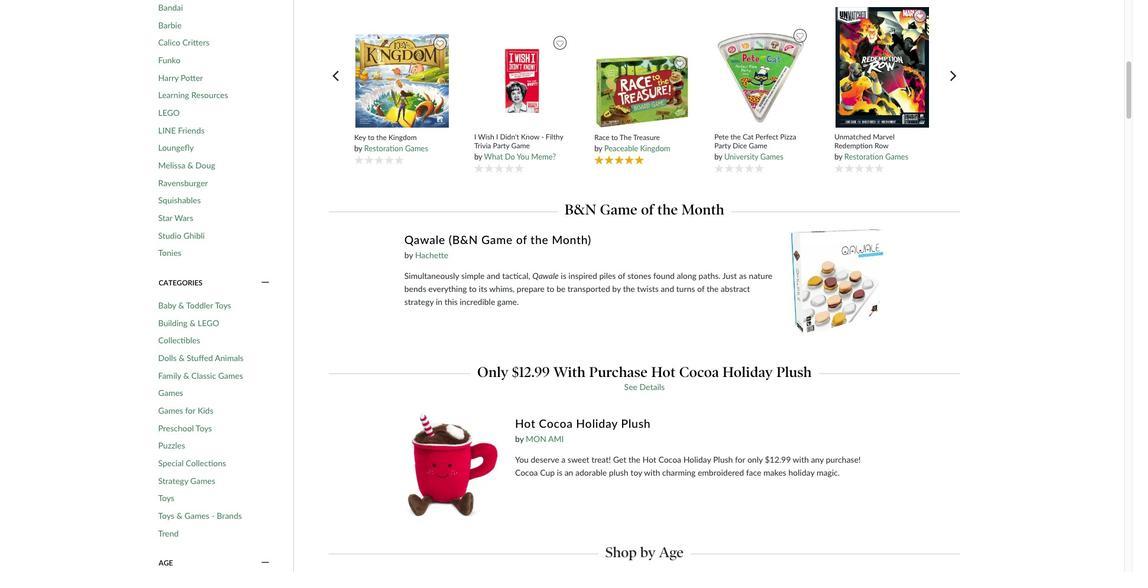 Task type: vqa. For each thing, say whether or not it's contained in the screenshot.
the top General Fiction link
no



Task type: describe. For each thing, give the bounding box(es) containing it.
qawale (b&n game of the month) image
[[792, 230, 885, 337]]

pizza
[[781, 132, 797, 141]]

hot inside hot cocoa holiday plush by mon ami
[[515, 417, 536, 431]]

its
[[479, 284, 488, 294]]

game inside i wish i didn't know - filthy trivia party game by what do you meme?
[[512, 141, 530, 150]]

simultaneously
[[405, 271, 459, 281]]

get
[[613, 455, 627, 465]]

$12.99 inside 'only $12.99 with purchase hot cocoa holiday plush see details'
[[512, 364, 550, 381]]

stuffed
[[187, 353, 213, 363]]

turns
[[677, 284, 696, 294]]

& for lego
[[190, 318, 196, 328]]

incredible
[[460, 297, 495, 307]]

row
[[875, 141, 889, 150]]

peaceable kingdom link
[[605, 144, 671, 153]]

only $12.99 with purchase hot cocoa holiday plush see details
[[478, 364, 812, 393]]

by inside qawale (b&n game of the month) by hachette
[[405, 250, 413, 260]]

1 horizontal spatial age
[[660, 545, 684, 562]]

plush inside you deserve a sweet treat! get the hot cocoa holiday plush for only $12.99 with any purchase! cocoa cup is an adorable plush toy with charming embroidered face makes holiday magic.
[[714, 455, 733, 465]]

for inside you deserve a sweet treat! get the hot cocoa holiday plush for only $12.99 with any purchase! cocoa cup is an adorable plush toy with charming embroidered face makes holiday magic.
[[736, 455, 746, 465]]

dolls & stuffed animals
[[158, 353, 244, 363]]

bandai
[[158, 2, 183, 12]]

cocoa up "charming"
[[659, 455, 682, 465]]

purchase!
[[826, 455, 861, 465]]

learning resources
[[158, 90, 228, 100]]

shop
[[606, 545, 637, 562]]

dolls & stuffed animals link
[[158, 353, 244, 364]]

building & lego link
[[158, 318, 219, 329]]

trend link
[[158, 529, 179, 539]]

special
[[158, 459, 184, 469]]

tonies
[[158, 248, 181, 258]]

toys & games - brands
[[158, 511, 242, 521]]

of inside qawale (b&n game of the month) by hachette
[[516, 233, 528, 247]]

by inside the is inspired piles of stones found along paths. just as nature bends everything to its whims, prepare to be transported by the twists and turns of the abstract strategy in this incredible game.
[[613, 284, 621, 294]]

1 horizontal spatial qawale
[[533, 271, 559, 281]]

baby
[[158, 301, 176, 311]]

cup
[[540, 468, 555, 478]]

magic.
[[817, 468, 840, 478]]

the down stones
[[623, 284, 635, 294]]

unmatched marvel redemption row image
[[836, 6, 930, 128]]

in
[[436, 297, 443, 307]]

the left month
[[658, 201, 679, 219]]

shop by age
[[606, 545, 684, 562]]

purchase
[[590, 364, 648, 381]]

what do you meme? link
[[484, 152, 556, 162]]

holiday inside 'only $12.99 with purchase hot cocoa holiday plush see details'
[[723, 364, 773, 381]]

harry
[[158, 73, 179, 83]]

1 vertical spatial -
[[212, 511, 215, 521]]

by inside unmatched marvel redemption row by restoration games
[[835, 152, 843, 162]]

the inside key to the kingdom by restoration games
[[377, 133, 387, 142]]

is inside the is inspired piles of stones found along paths. just as nature bends everything to its whims, prepare to be transported by the twists and turns of the abstract strategy in this incredible game.
[[561, 271, 567, 281]]

everything
[[429, 284, 467, 294]]

restoration for unmatched marvel redemption row by restoration games
[[845, 152, 884, 162]]

tactical,
[[503, 271, 531, 281]]

redemption
[[835, 141, 873, 150]]

preschool toys link
[[158, 424, 212, 434]]

& for toddler
[[178, 301, 184, 311]]

race to the treasure image
[[595, 54, 690, 129]]

game inside qawale (b&n game of the month) by hachette
[[482, 233, 513, 247]]

1 i from the left
[[475, 132, 477, 141]]

by inside hot cocoa holiday plush by mon ami
[[515, 434, 524, 444]]

the
[[620, 133, 632, 142]]

only
[[478, 364, 509, 381]]

calico critters
[[158, 37, 210, 47]]

of right the turns
[[698, 284, 705, 294]]

key to the kingdom by restoration games
[[354, 133, 429, 153]]

game inside pete the cat perfect pizza party dice game by university games
[[749, 141, 768, 150]]

transported
[[568, 284, 611, 294]]

line friends
[[158, 125, 205, 135]]

key to the kingdom image
[[355, 34, 450, 129]]

toys link
[[158, 494, 175, 504]]

along
[[677, 271, 697, 281]]

party inside i wish i didn't know - filthy trivia party game by what do you meme?
[[493, 141, 510, 150]]

tonies link
[[158, 248, 181, 259]]

plush inside 'only $12.99 with purchase hot cocoa holiday plush see details'
[[777, 364, 812, 381]]

plush inside hot cocoa holiday plush by mon ami
[[622, 417, 651, 431]]

as
[[740, 271, 747, 281]]

ravensburger
[[158, 178, 208, 188]]

by inside i wish i didn't know - filthy trivia party game by what do you meme?
[[475, 152, 483, 162]]

& for games
[[177, 511, 183, 521]]

hachette link
[[415, 250, 449, 260]]

party inside pete the cat perfect pizza party dice game by university games
[[715, 141, 731, 150]]

treat!
[[592, 455, 611, 465]]

game right b&n
[[600, 201, 638, 219]]

dice
[[733, 141, 748, 150]]

critters
[[183, 37, 210, 47]]

face
[[747, 468, 762, 478]]

paths.
[[699, 271, 721, 281]]

to inside race to the treasure by peaceable kingdom
[[612, 133, 618, 142]]

you inside you deserve a sweet treat! get the hot cocoa holiday plush for only $12.99 with any purchase! cocoa cup is an adorable plush toy with charming embroidered face makes holiday magic.
[[515, 455, 529, 465]]

restoration for key to the kingdom by restoration games
[[364, 144, 403, 153]]

learning
[[158, 90, 189, 100]]

trivia
[[475, 141, 491, 150]]

by inside key to the kingdom by restoration games
[[354, 144, 362, 153]]

holiday inside hot cocoa holiday plush by mon ami
[[577, 417, 618, 431]]

studio
[[158, 231, 182, 241]]

building & lego
[[158, 318, 219, 328]]

key to the kingdom link
[[354, 133, 451, 142]]

holiday
[[789, 468, 815, 478]]

calico
[[158, 37, 180, 47]]

preschool
[[158, 424, 194, 434]]

1 horizontal spatial lego
[[198, 318, 219, 328]]

you inside i wish i didn't know - filthy trivia party game by what do you meme?
[[517, 152, 530, 162]]

see
[[625, 383, 638, 393]]

star
[[158, 213, 173, 223]]

by right shop
[[641, 545, 656, 562]]

preschool toys
[[158, 424, 212, 434]]

kingdom inside race to the treasure by peaceable kingdom
[[641, 144, 671, 153]]

& for stuffed
[[179, 353, 185, 363]]

friends
[[178, 125, 205, 135]]

kingdom inside key to the kingdom by restoration games
[[389, 133, 417, 142]]

games down collections
[[190, 476, 215, 486]]

filthy
[[546, 132, 564, 141]]

baby & toddler toys link
[[158, 301, 231, 311]]

b&n game of the month
[[565, 201, 725, 219]]

key
[[354, 133, 366, 142]]

restoration games link for unmatched marvel redemption row by restoration games
[[845, 152, 909, 162]]

simultaneously simple and tactical, qawale
[[405, 271, 559, 281]]

$12.99 inside you deserve a sweet treat! get the hot cocoa holiday plush for only $12.99 with any purchase! cocoa cup is an adorable plush toy with charming embroidered face makes holiday magic.
[[765, 455, 791, 465]]

a
[[562, 455, 566, 465]]

qawale (b&n game of the month) link
[[405, 233, 775, 249]]

studio ghibli
[[158, 231, 205, 241]]

& for classic
[[183, 371, 189, 381]]

meme?
[[532, 152, 556, 162]]

inspired
[[569, 271, 598, 281]]

line
[[158, 125, 176, 135]]

harry potter link
[[158, 73, 203, 83]]



Task type: locate. For each thing, give the bounding box(es) containing it.
be
[[557, 284, 566, 294]]

doug
[[196, 160, 215, 170]]

game up what do you meme? 'link'
[[512, 141, 530, 150]]

games down key to the kingdom link
[[405, 144, 429, 153]]

pete the cat perfect pizza party dice game image
[[716, 26, 810, 128]]

lego link
[[158, 108, 180, 118]]

by down "race"
[[595, 144, 603, 153]]

i right wish
[[496, 132, 499, 141]]

collections
[[186, 459, 226, 469]]

hot inside 'only $12.99 with purchase hot cocoa holiday plush see details'
[[652, 364, 676, 381]]

0 horizontal spatial restoration
[[364, 144, 403, 153]]

to
[[368, 133, 375, 142], [612, 133, 618, 142], [469, 284, 477, 294], [547, 284, 555, 294]]

age down trend link
[[159, 559, 173, 568]]

loungefly
[[158, 143, 194, 153]]

restoration inside unmatched marvel redemption row by restoration games
[[845, 152, 884, 162]]

with right toy
[[644, 468, 661, 478]]

the up toy
[[629, 455, 641, 465]]

race to the treasure by peaceable kingdom
[[595, 133, 671, 153]]

1 horizontal spatial -
[[542, 132, 544, 141]]

& right family
[[183, 371, 189, 381]]

you left deserve
[[515, 455, 529, 465]]

0 vertical spatial with
[[793, 455, 809, 465]]

0 horizontal spatial age
[[159, 559, 173, 568]]

0 vertical spatial $12.99
[[512, 364, 550, 381]]

university games link
[[725, 152, 784, 162]]

& up trend
[[177, 511, 183, 521]]

to left be
[[547, 284, 555, 294]]

& right dolls
[[179, 353, 185, 363]]

of up tactical,
[[516, 233, 528, 247]]

by down trivia
[[475, 152, 483, 162]]

building
[[158, 318, 188, 328]]

barbie link
[[158, 20, 182, 30]]

is up be
[[561, 271, 567, 281]]

unmatched
[[835, 132, 872, 141]]

baby & toddler toys
[[158, 301, 231, 311]]

1 vertical spatial you
[[515, 455, 529, 465]]

restoration inside key to the kingdom by restoration games
[[364, 144, 403, 153]]

with
[[554, 364, 586, 381]]

resources
[[191, 90, 228, 100]]

calico critters link
[[158, 37, 210, 48]]

race
[[595, 133, 610, 142]]

0 vertical spatial holiday
[[723, 364, 773, 381]]

see details link
[[625, 383, 665, 393]]

holiday inside you deserve a sweet treat! get the hot cocoa holiday plush for only $12.99 with any purchase! cocoa cup is an adorable plush toy with charming embroidered face makes holiday magic.
[[684, 455, 712, 465]]

minus image
[[261, 559, 270, 569]]

i wish i didn't know - filthy trivia party game image
[[475, 33, 570, 128]]

1 vertical spatial kingdom
[[641, 144, 671, 153]]

i wish i didn't know - filthy trivia party game link
[[475, 132, 571, 151]]

0 horizontal spatial i
[[475, 132, 477, 141]]

categories button
[[158, 278, 271, 288]]

kingdom down treasure
[[641, 144, 671, 153]]

strategy
[[405, 297, 434, 307]]

and up whims,
[[487, 271, 500, 281]]

strategy games
[[158, 476, 215, 486]]

games left brands
[[185, 511, 210, 521]]

1 horizontal spatial $12.99
[[765, 455, 791, 465]]

1 vertical spatial is
[[557, 468, 563, 478]]

funko link
[[158, 55, 181, 65]]

unmatched marvel redemption row link
[[835, 132, 931, 151]]

toddler
[[186, 301, 213, 311]]

1 vertical spatial $12.99
[[765, 455, 791, 465]]

0 vertical spatial you
[[517, 152, 530, 162]]

game right (b&n
[[482, 233, 513, 247]]

by down redemption
[[835, 152, 843, 162]]

2 horizontal spatial plush
[[777, 364, 812, 381]]

age
[[660, 545, 684, 562], [159, 559, 173, 568]]

family & classic games
[[158, 371, 243, 381]]

categories
[[159, 279, 203, 288]]

puzzles link
[[158, 441, 185, 452]]

hot up details
[[652, 364, 676, 381]]

special collections
[[158, 459, 226, 469]]

family & classic games link
[[158, 371, 243, 381]]

1 vertical spatial for
[[736, 455, 746, 465]]

2 i from the left
[[496, 132, 499, 141]]

game.
[[498, 297, 519, 307]]

the inside qawale (b&n game of the month) by hachette
[[531, 233, 549, 247]]

restoration down key to the kingdom link
[[364, 144, 403, 153]]

an
[[565, 468, 574, 478]]

marvel
[[873, 132, 895, 141]]

1 horizontal spatial party
[[715, 141, 731, 150]]

do
[[505, 152, 515, 162]]

by inside race to the treasure by peaceable kingdom
[[595, 144, 603, 153]]

game up 'university games' link
[[749, 141, 768, 150]]

toys right toddler
[[215, 301, 231, 311]]

0 vertical spatial lego
[[158, 108, 180, 118]]

- left brands
[[212, 511, 215, 521]]

month
[[682, 201, 725, 219]]

0 vertical spatial kingdom
[[389, 133, 417, 142]]

the inside pete the cat perfect pizza party dice game by university games
[[731, 132, 741, 141]]

strategy games link
[[158, 476, 215, 487]]

pete
[[715, 132, 729, 141]]

is left an
[[557, 468, 563, 478]]

the down "paths."
[[707, 284, 719, 294]]

by left hachette link
[[405, 250, 413, 260]]

you right do
[[517, 152, 530, 162]]

you
[[517, 152, 530, 162], [515, 455, 529, 465]]

games down games link
[[158, 406, 183, 416]]

1 horizontal spatial and
[[661, 284, 675, 294]]

& right baby
[[178, 301, 184, 311]]

0 horizontal spatial kingdom
[[389, 133, 417, 142]]

0 vertical spatial hot
[[652, 364, 676, 381]]

age inside dropdown button
[[159, 559, 173, 568]]

the up dice
[[731, 132, 741, 141]]

the inside you deserve a sweet treat! get the hot cocoa holiday plush for only $12.99 with any purchase! cocoa cup is an adorable plush toy with charming embroidered face makes holiday magic.
[[629, 455, 641, 465]]

this
[[445, 297, 458, 307]]

by down key
[[354, 144, 362, 153]]

hot inside you deserve a sweet treat! get the hot cocoa holiday plush for only $12.99 with any purchase! cocoa cup is an adorable plush toy with charming embroidered face makes holiday magic.
[[643, 455, 657, 465]]

1 horizontal spatial for
[[736, 455, 746, 465]]

to left the
[[612, 133, 618, 142]]

games down row
[[886, 152, 909, 162]]

& for doug
[[188, 160, 193, 170]]

games
[[405, 144, 429, 153], [761, 152, 784, 162], [886, 152, 909, 162], [218, 371, 243, 381], [158, 388, 183, 399], [158, 406, 183, 416], [190, 476, 215, 486], [185, 511, 210, 521]]

is inspired piles of stones found along paths. just as nature bends everything to its whims, prepare to be transported by the twists and turns of the abstract strategy in this incredible game.
[[405, 271, 773, 307]]

any
[[812, 455, 824, 465]]

0 horizontal spatial qawale
[[405, 233, 446, 247]]

is inside you deserve a sweet treat! get the hot cocoa holiday plush for only $12.99 with any purchase! cocoa cup is an adorable plush toy with charming embroidered face makes holiday magic.
[[557, 468, 563, 478]]

hot cocoa holiday plush image
[[405, 413, 498, 518]]

cocoa inside 'only $12.99 with purchase hot cocoa holiday plush see details'
[[680, 364, 720, 381]]

ravensburger link
[[158, 178, 208, 188]]

collectibles link
[[158, 336, 200, 346]]

1 horizontal spatial restoration games link
[[845, 152, 909, 162]]

0 horizontal spatial $12.99
[[512, 364, 550, 381]]

restoration games link down key to the kingdom link
[[364, 144, 429, 153]]

lego up line
[[158, 108, 180, 118]]

0 horizontal spatial with
[[644, 468, 661, 478]]

& inside 'link'
[[179, 353, 185, 363]]

0 vertical spatial plush
[[777, 364, 812, 381]]

i left wish
[[475, 132, 477, 141]]

by down pete
[[715, 152, 723, 162]]

1 vertical spatial with
[[644, 468, 661, 478]]

0 horizontal spatial plush
[[622, 417, 651, 431]]

0 vertical spatial -
[[542, 132, 544, 141]]

details
[[640, 383, 665, 393]]

you deserve a sweet treat! get the hot cocoa holiday plush for only $12.99 with any purchase! cocoa cup is an adorable plush toy with charming embroidered face makes holiday magic.
[[515, 455, 861, 478]]

0 horizontal spatial holiday
[[577, 417, 618, 431]]

studio ghibli link
[[158, 231, 205, 241]]

cocoa left cup
[[515, 468, 538, 478]]

to left its
[[469, 284, 477, 294]]

age right shop
[[660, 545, 684, 562]]

wars
[[175, 213, 193, 223]]

2 vertical spatial plush
[[714, 455, 733, 465]]

for left only
[[736, 455, 746, 465]]

cocoa up ami
[[539, 417, 573, 431]]

the right key
[[377, 133, 387, 142]]

to right key
[[368, 133, 375, 142]]

hot right get
[[643, 455, 657, 465]]

lego down toddler
[[198, 318, 219, 328]]

and
[[487, 271, 500, 281], [661, 284, 675, 294]]

- inside i wish i didn't know - filthy trivia party game by what do you meme?
[[542, 132, 544, 141]]

0 horizontal spatial -
[[212, 511, 215, 521]]

kids
[[198, 406, 213, 416]]

games for kids link
[[158, 406, 213, 416]]

2 party from the left
[[715, 141, 731, 150]]

the left month) at the top of page
[[531, 233, 549, 247]]

1 vertical spatial holiday
[[577, 417, 618, 431]]

qawale up prepare
[[533, 271, 559, 281]]

race to the treasure link
[[595, 133, 691, 142]]

prepare
[[517, 284, 545, 294]]

0 horizontal spatial party
[[493, 141, 510, 150]]

b&n
[[565, 201, 597, 219]]

qawale (b&n game of the month) by hachette
[[405, 233, 592, 260]]

1 horizontal spatial plush
[[714, 455, 733, 465]]

kingdom right key
[[389, 133, 417, 142]]

0 horizontal spatial for
[[185, 406, 196, 416]]

melissa
[[158, 160, 185, 170]]

games down 'pete the cat perfect pizza party dice game' link
[[761, 152, 784, 162]]

cocoa inside hot cocoa holiday plush by mon ami
[[539, 417, 573, 431]]

games down animals
[[218, 371, 243, 381]]

by inside pete the cat perfect pizza party dice game by university games
[[715, 152, 723, 162]]

wish
[[478, 132, 495, 141]]

restoration games link down row
[[845, 152, 909, 162]]

(b&n
[[449, 233, 478, 247]]

0 horizontal spatial and
[[487, 271, 500, 281]]

cocoa up hot cocoa holiday plush link
[[680, 364, 720, 381]]

funko
[[158, 55, 181, 65]]

1 vertical spatial hot
[[515, 417, 536, 431]]

of right piles
[[618, 271, 626, 281]]

$12.99
[[512, 364, 550, 381], [765, 455, 791, 465]]

restoration down redemption
[[845, 152, 884, 162]]

restoration games link for key to the kingdom by restoration games
[[364, 144, 429, 153]]

harry potter
[[158, 73, 203, 83]]

games inside pete the cat perfect pizza party dice game by university games
[[761, 152, 784, 162]]

to inside key to the kingdom by restoration games
[[368, 133, 375, 142]]

1 vertical spatial lego
[[198, 318, 219, 328]]

1 vertical spatial qawale
[[533, 271, 559, 281]]

and down found at right top
[[661, 284, 675, 294]]

$12.99 up makes
[[765, 455, 791, 465]]

0 vertical spatial for
[[185, 406, 196, 416]]

& left doug
[[188, 160, 193, 170]]

by left 'mon' at the left of the page
[[515, 434, 524, 444]]

hot up 'mon' at the left of the page
[[515, 417, 536, 431]]

0 vertical spatial and
[[487, 271, 500, 281]]

party down didn't
[[493, 141, 510, 150]]

for
[[185, 406, 196, 416], [736, 455, 746, 465]]

- left filthy
[[542, 132, 544, 141]]

2 vertical spatial hot
[[643, 455, 657, 465]]

qawale
[[405, 233, 446, 247], [533, 271, 559, 281]]

makes
[[764, 468, 787, 478]]

and inside the is inspired piles of stones found along paths. just as nature bends everything to its whims, prepare to be transported by the twists and turns of the abstract strategy in this incredible game.
[[661, 284, 675, 294]]

games inside key to the kingdom by restoration games
[[405, 144, 429, 153]]

nature
[[749, 271, 773, 281]]

adorable
[[576, 468, 607, 478]]

hot
[[652, 364, 676, 381], [515, 417, 536, 431], [643, 455, 657, 465]]

minus image
[[261, 278, 270, 288]]

1 horizontal spatial i
[[496, 132, 499, 141]]

toys down strategy
[[158, 494, 175, 504]]

by down piles
[[613, 284, 621, 294]]

kingdom
[[389, 133, 417, 142], [641, 144, 671, 153]]

1 horizontal spatial with
[[793, 455, 809, 465]]

games inside unmatched marvel redemption row by restoration games
[[886, 152, 909, 162]]

1 party from the left
[[493, 141, 510, 150]]

games for kids
[[158, 406, 213, 416]]

0 vertical spatial is
[[561, 271, 567, 281]]

with
[[793, 455, 809, 465], [644, 468, 661, 478]]

0 horizontal spatial lego
[[158, 108, 180, 118]]

games down family
[[158, 388, 183, 399]]

star wars link
[[158, 213, 193, 223]]

what
[[484, 152, 503, 162]]

&
[[188, 160, 193, 170], [178, 301, 184, 311], [190, 318, 196, 328], [179, 353, 185, 363], [183, 371, 189, 381], [177, 511, 183, 521]]

0 horizontal spatial restoration games link
[[364, 144, 429, 153]]

qawale up hachette link
[[405, 233, 446, 247]]

with up holiday at the bottom right of page
[[793, 455, 809, 465]]

1 horizontal spatial holiday
[[684, 455, 712, 465]]

melissa & doug link
[[158, 160, 215, 171]]

& down baby & toddler toys link
[[190, 318, 196, 328]]

party down pete
[[715, 141, 731, 150]]

for left kids
[[185, 406, 196, 416]]

toys & games - brands link
[[158, 511, 242, 522]]

trend
[[158, 529, 179, 539]]

simple
[[462, 271, 485, 281]]

1 vertical spatial and
[[661, 284, 675, 294]]

1 vertical spatial plush
[[622, 417, 651, 431]]

qawale inside qawale (b&n game of the month) by hachette
[[405, 233, 446, 247]]

only
[[748, 455, 763, 465]]

toys
[[215, 301, 231, 311], [196, 424, 212, 434], [158, 494, 175, 504], [158, 511, 175, 521]]

0 vertical spatial qawale
[[405, 233, 446, 247]]

toys down kids
[[196, 424, 212, 434]]

1 horizontal spatial kingdom
[[641, 144, 671, 153]]

$12.99 right only
[[512, 364, 550, 381]]

of left month
[[642, 201, 654, 219]]

piles
[[600, 271, 616, 281]]

1 horizontal spatial restoration
[[845, 152, 884, 162]]

2 vertical spatial holiday
[[684, 455, 712, 465]]

2 horizontal spatial holiday
[[723, 364, 773, 381]]

plush
[[777, 364, 812, 381], [622, 417, 651, 431], [714, 455, 733, 465]]

special collections link
[[158, 459, 226, 469]]

toys down toys link
[[158, 511, 175, 521]]



